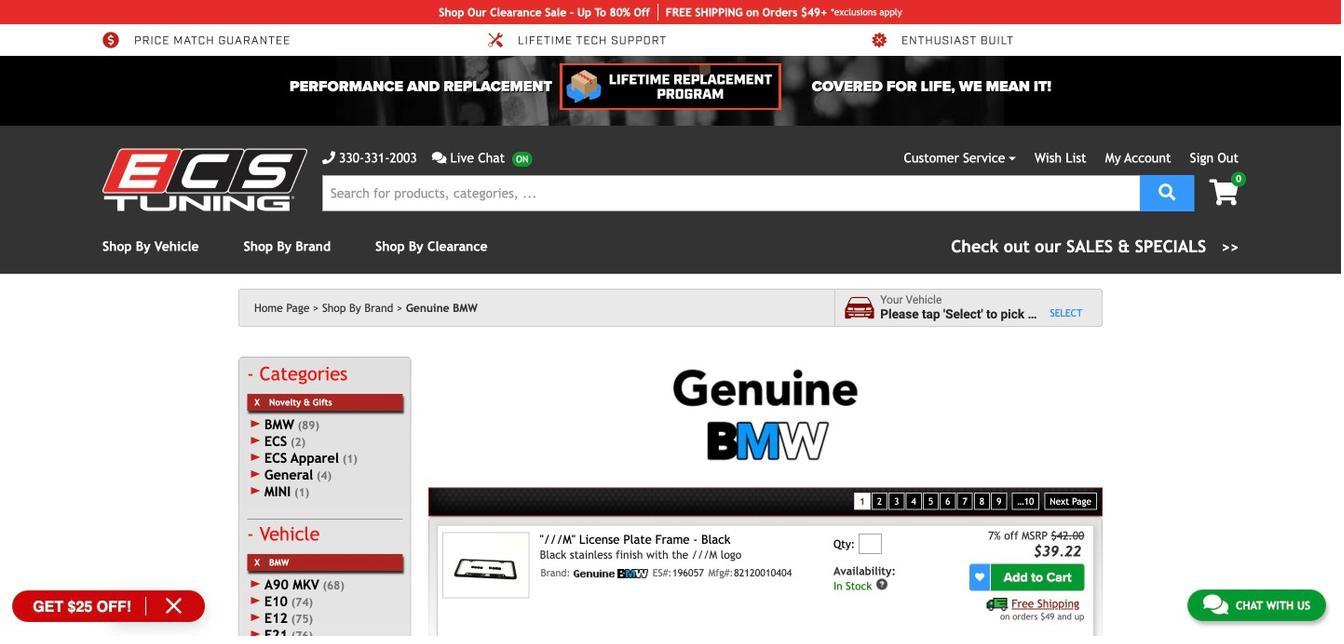 Task type: vqa. For each thing, say whether or not it's contained in the screenshot.
ES#196057 - 82120010404 - "///M" License Plate Frame - Black - Black stainless finish with the ///M logo - Genuine BMW - BMW
yes



Task type: describe. For each thing, give the bounding box(es) containing it.
question sign image
[[875, 578, 888, 591]]

comments image
[[432, 151, 447, 164]]

add to wish list image
[[975, 573, 985, 582]]

es#196057 - 82120010404 - "///m" license plate frame - black - black stainless finish with the ///m logo - genuine bmw - bmw image
[[442, 533, 529, 598]]

shopping cart image
[[1210, 179, 1239, 205]]



Task type: locate. For each thing, give the bounding box(es) containing it.
comments image
[[1203, 593, 1229, 616]]

lifetime replacement program banner image
[[560, 63, 782, 110]]

search image
[[1159, 184, 1176, 201]]

genuine bmw - corporate logo image
[[574, 569, 648, 579]]

Search text field
[[322, 175, 1140, 211]]

None text field
[[859, 534, 882, 554]]

ecs tuning image
[[102, 149, 307, 211]]

free shipping image
[[987, 598, 1008, 611]]

phone image
[[322, 151, 335, 164]]



